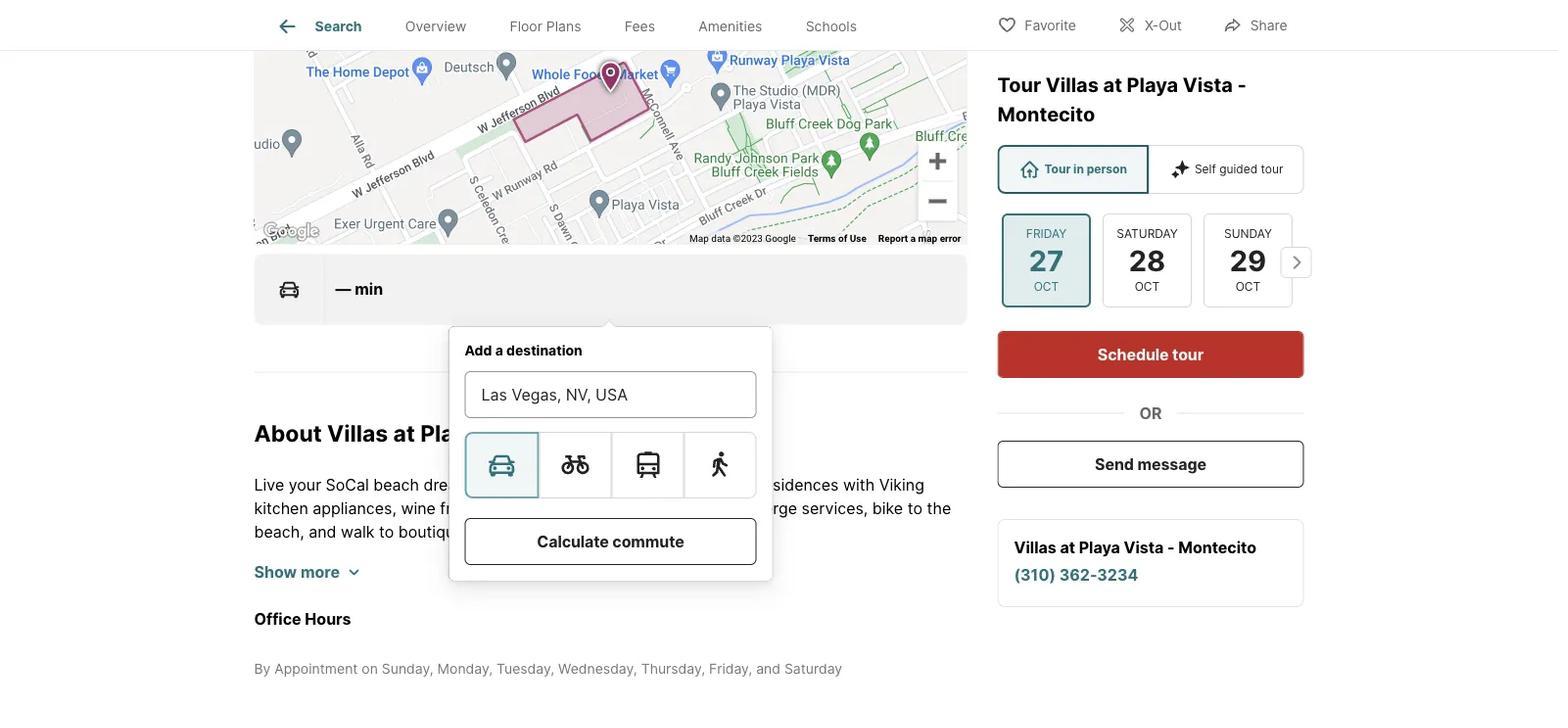 Task type: describe. For each thing, give the bounding box(es) containing it.
appliances,
[[313, 499, 397, 518]]

a for add
[[495, 342, 503, 359]]

29
[[1229, 243, 1266, 278]]

calculate commute button
[[465, 518, 757, 565]]

use
[[850, 232, 867, 244]]

floor plans tab
[[488, 3, 603, 50]]

self guided tour option
[[1149, 145, 1304, 194]]

a for report
[[911, 232, 916, 244]]

saturday 28 oct
[[1116, 227, 1177, 294]]

floor
[[510, 18, 543, 35]]

min
[[355, 279, 383, 298]]

friday 27 oct
[[1026, 227, 1066, 294]]

villas inside villas at playa vista - montecito (310) 362-3234
[[1014, 538, 1057, 557]]

employers.
[[630, 522, 711, 541]]

out
[[1159, 17, 1182, 34]]

next image
[[1281, 247, 1312, 278]]

amenities tab
[[677, 3, 784, 50]]

add a destination
[[465, 342, 583, 359]]

0 vertical spatial saturday
[[1116, 227, 1177, 241]]

at for about
[[393, 419, 415, 447]]

beach,
[[254, 522, 304, 541]]

montecito for about villas at playa vista - montecito
[[563, 419, 676, 447]]

thursday,
[[641, 660, 705, 677]]

bike
[[872, 499, 903, 518]]

send message
[[1095, 454, 1207, 474]]

0 horizontal spatial list box
[[465, 432, 757, 498]]

walk
[[341, 522, 375, 541]]

list box containing tour in person
[[998, 145, 1304, 194]]

vista for tour villas at playa vista - montecito
[[1183, 73, 1233, 97]]

fees tab
[[603, 3, 677, 50]]

person
[[1087, 162, 1127, 176]]

map data ©2023 google
[[690, 232, 796, 244]]

friday
[[1026, 227, 1066, 241]]

terms of use
[[808, 232, 867, 244]]

amenities
[[699, 18, 762, 35]]

sunday
[[1224, 227, 1272, 241]]

concierge
[[724, 499, 797, 518]]

report a map error
[[878, 232, 961, 244]]

x-
[[1145, 17, 1159, 34]]

your
[[289, 475, 321, 494]]

schedule tour
[[1098, 345, 1204, 364]]

at for tour
[[1103, 73, 1122, 97]]

wine
[[401, 499, 436, 518]]

wednesday,
[[558, 660, 637, 677]]

favorite
[[1025, 17, 1076, 34]]

27
[[1029, 243, 1063, 278]]

floor plans
[[510, 18, 581, 35]]

tour inside self guided tour option
[[1261, 162, 1283, 176]]

map region
[[248, 0, 1000, 400]]

kitchen
[[254, 499, 308, 518]]

these
[[500, 475, 542, 494]]

and down these
[[496, 499, 524, 518]]

overview tab
[[384, 3, 488, 50]]

viking
[[879, 475, 925, 494]]

362-
[[1059, 565, 1097, 584]]

silicon
[[655, 475, 703, 494]]

tour for tour in person
[[1045, 162, 1071, 176]]

terms of use link
[[808, 232, 867, 244]]

oct for 28
[[1134, 280, 1159, 294]]

top
[[601, 522, 626, 541]]

tour villas at playa vista - montecito
[[998, 73, 1247, 126]]

—
[[335, 279, 351, 298]]

about villas at playa vista - montecito
[[254, 419, 676, 447]]

(310)
[[1014, 565, 1056, 584]]

in inside live your socal beach dreams in these contemporary silicon beach residences with viking kitchen appliances, wine fridges and quartz countertops. enjoy concierge services, bike to the beach, and walk to boutiques, restaurants and top employers.
[[483, 475, 496, 494]]

appointment
[[275, 660, 358, 677]]

send message button
[[998, 441, 1304, 488]]

enjoy
[[680, 499, 720, 518]]

terms
[[808, 232, 836, 244]]

show more
[[254, 562, 340, 581]]

x-out button
[[1101, 4, 1199, 45]]

google image
[[259, 219, 324, 244]]

playa for about
[[420, 419, 480, 447]]

commute
[[612, 532, 684, 551]]

©2023
[[733, 232, 763, 244]]

send
[[1095, 454, 1134, 474]]

villas for tour
[[1046, 73, 1099, 97]]

and left top
[[569, 522, 597, 541]]

on
[[362, 660, 378, 677]]

montecito for tour villas at playa vista - montecito
[[998, 102, 1095, 126]]

1 vertical spatial to
[[379, 522, 394, 541]]

- inside villas at playa vista - montecito (310) 362-3234
[[1168, 538, 1175, 557]]

office
[[254, 609, 301, 628]]

tab list containing search
[[254, 0, 894, 50]]

fridges
[[440, 499, 492, 518]]

Type a location or address text field
[[481, 383, 740, 406]]

guided
[[1220, 162, 1258, 176]]

playa inside villas at playa vista - montecito (310) 362-3234
[[1079, 538, 1120, 557]]

contemporary
[[546, 475, 650, 494]]

beach
[[373, 475, 419, 494]]

of
[[838, 232, 847, 244]]

schedule tour button
[[998, 331, 1304, 378]]

28
[[1129, 243, 1165, 278]]

error
[[940, 232, 961, 244]]



Task type: vqa. For each thing, say whether or not it's contained in the screenshot.
oct inside the Sunday 29 Oct
yes



Task type: locate. For each thing, give the bounding box(es) containing it.
1 horizontal spatial montecito
[[998, 102, 1095, 126]]

in inside 'tour in person' "option"
[[1074, 162, 1084, 176]]

a right add
[[495, 342, 503, 359]]

search
[[315, 18, 362, 35]]

add
[[465, 342, 492, 359]]

1 horizontal spatial in
[[1074, 162, 1084, 176]]

vista up 3234 at the bottom right of page
[[1124, 538, 1164, 557]]

google
[[765, 232, 796, 244]]

playa up 3234 at the bottom right of page
[[1079, 538, 1120, 557]]

villas up (310)
[[1014, 538, 1057, 557]]

0 vertical spatial tour
[[1261, 162, 1283, 176]]

dreams
[[424, 475, 479, 494]]

1 vertical spatial montecito
[[563, 419, 676, 447]]

oct inside the "friday 27 oct"
[[1033, 280, 1059, 294]]

0 vertical spatial villas
[[1046, 73, 1099, 97]]

tour left person
[[1045, 162, 1071, 176]]

tour
[[1261, 162, 1283, 176], [1172, 345, 1204, 364]]

plans
[[546, 18, 581, 35]]

data
[[711, 232, 731, 244]]

show more button
[[254, 560, 359, 584]]

in left these
[[483, 475, 496, 494]]

x-out
[[1145, 17, 1182, 34]]

vista down share button
[[1183, 73, 1233, 97]]

1 horizontal spatial tour
[[1261, 162, 1283, 176]]

1 horizontal spatial vista
[[1124, 538, 1164, 557]]

0 vertical spatial list box
[[998, 145, 1304, 194]]

oct inside saturday 28 oct
[[1134, 280, 1159, 294]]

friday,
[[709, 660, 752, 677]]

sunday,
[[382, 660, 434, 677]]

fees
[[625, 18, 655, 35]]

vista up these
[[485, 419, 542, 447]]

map
[[918, 232, 937, 244]]

2 horizontal spatial -
[[1237, 73, 1247, 97]]

0 horizontal spatial oct
[[1033, 280, 1059, 294]]

villas for about
[[327, 419, 388, 447]]

and
[[496, 499, 524, 518], [309, 522, 336, 541], [569, 522, 597, 541], [756, 660, 781, 677]]

playa for tour
[[1127, 73, 1178, 97]]

2 horizontal spatial montecito
[[1178, 538, 1257, 557]]

share button
[[1206, 4, 1304, 45]]

1 horizontal spatial oct
[[1134, 280, 1159, 294]]

self guided tour
[[1195, 162, 1283, 176]]

montecito up 'tour in person' "option"
[[998, 102, 1095, 126]]

montecito down message
[[1178, 538, 1257, 557]]

at
[[1103, 73, 1122, 97], [393, 419, 415, 447], [1060, 538, 1075, 557]]

a left map on the top of the page
[[911, 232, 916, 244]]

tour right schedule
[[1172, 345, 1204, 364]]

montecito down type a location or address text box
[[563, 419, 676, 447]]

1 horizontal spatial saturday
[[1116, 227, 1177, 241]]

0 horizontal spatial montecito
[[563, 419, 676, 447]]

2 vertical spatial at
[[1060, 538, 1075, 557]]

and left walk
[[309, 522, 336, 541]]

schedule
[[1098, 345, 1169, 364]]

vista for about villas at playa vista - montecito
[[485, 419, 542, 447]]

montecito inside villas at playa vista - montecito (310) 362-3234
[[1178, 538, 1257, 557]]

2 vertical spatial vista
[[1124, 538, 1164, 557]]

monday,
[[437, 660, 493, 677]]

1 vertical spatial a
[[495, 342, 503, 359]]

1 vertical spatial tour
[[1045, 162, 1071, 176]]

villas down favorite on the right top of the page
[[1046, 73, 1099, 97]]

live your socal beach dreams in these contemporary silicon beach residences with viking kitchen appliances, wine fridges and quartz countertops. enjoy concierge services, bike to the beach, and walk to boutiques, restaurants and top employers.
[[254, 475, 951, 541]]

beach
[[708, 475, 754, 494]]

vista inside tour villas at playa vista - montecito
[[1183, 73, 1233, 97]]

restaurants
[[481, 522, 565, 541]]

calculate commute
[[537, 532, 684, 551]]

oct down 28
[[1134, 280, 1159, 294]]

socal
[[326, 475, 369, 494]]

villas inside tour villas at playa vista - montecito
[[1046, 73, 1099, 97]]

residences
[[758, 475, 839, 494]]

or
[[1140, 404, 1162, 423]]

at up (310) 362-3234 link
[[1060, 538, 1075, 557]]

0 vertical spatial a
[[911, 232, 916, 244]]

0 horizontal spatial at
[[393, 419, 415, 447]]

tab list
[[254, 0, 894, 50]]

boutiques,
[[398, 522, 476, 541]]

1 horizontal spatial at
[[1060, 538, 1075, 557]]

0 horizontal spatial to
[[379, 522, 394, 541]]

1 horizontal spatial list box
[[998, 145, 1304, 194]]

1 vertical spatial list box
[[465, 432, 757, 498]]

search link
[[276, 15, 362, 38]]

3234
[[1097, 565, 1138, 584]]

list box up countertops.
[[465, 432, 757, 498]]

2 horizontal spatial vista
[[1183, 73, 1233, 97]]

0 horizontal spatial -
[[548, 419, 558, 447]]

tour inside tour villas at playa vista - montecito
[[998, 73, 1041, 97]]

by
[[254, 660, 271, 677]]

oct down 29
[[1235, 280, 1260, 294]]

2 vertical spatial -
[[1168, 538, 1175, 557]]

tour in person option
[[998, 145, 1149, 194]]

message
[[1138, 454, 1207, 474]]

— min
[[335, 279, 383, 298]]

at inside villas at playa vista - montecito (310) 362-3234
[[1060, 538, 1075, 557]]

1 horizontal spatial playa
[[1079, 538, 1120, 557]]

montecito inside tour villas at playa vista - montecito
[[998, 102, 1095, 126]]

at inside tour villas at playa vista - montecito
[[1103, 73, 1122, 97]]

1 horizontal spatial a
[[911, 232, 916, 244]]

playa
[[1127, 73, 1178, 97], [420, 419, 480, 447], [1079, 538, 1120, 557]]

0 horizontal spatial saturday
[[784, 660, 842, 677]]

1 vertical spatial tour
[[1172, 345, 1204, 364]]

0 horizontal spatial tour
[[998, 73, 1041, 97]]

2 horizontal spatial playa
[[1127, 73, 1178, 97]]

villas
[[1046, 73, 1099, 97], [327, 419, 388, 447], [1014, 538, 1057, 557]]

vista inside villas at playa vista - montecito (310) 362-3234
[[1124, 538, 1164, 557]]

live
[[254, 475, 284, 494]]

office hours
[[254, 609, 351, 628]]

at down x-out button
[[1103, 73, 1122, 97]]

- for about villas at playa vista - montecito
[[548, 419, 558, 447]]

1 vertical spatial -
[[548, 419, 558, 447]]

tour
[[998, 73, 1041, 97], [1045, 162, 1071, 176]]

1 vertical spatial saturday
[[784, 660, 842, 677]]

1 vertical spatial vista
[[485, 419, 542, 447]]

0 horizontal spatial a
[[495, 342, 503, 359]]

tour inside schedule tour "button"
[[1172, 345, 1204, 364]]

2 vertical spatial playa
[[1079, 538, 1120, 557]]

and right friday,
[[756, 660, 781, 677]]

in left person
[[1074, 162, 1084, 176]]

2 horizontal spatial at
[[1103, 73, 1122, 97]]

tour right guided on the right of the page
[[1261, 162, 1283, 176]]

3 oct from the left
[[1235, 280, 1260, 294]]

0 vertical spatial at
[[1103, 73, 1122, 97]]

0 vertical spatial to
[[908, 499, 923, 518]]

tour inside 'tour in person' "option"
[[1045, 162, 1071, 176]]

oct for 27
[[1033, 280, 1059, 294]]

villas at playa vista - montecito (310) 362-3234
[[1014, 538, 1257, 584]]

1 vertical spatial playa
[[420, 419, 480, 447]]

0 vertical spatial tour
[[998, 73, 1041, 97]]

services,
[[802, 499, 868, 518]]

list box
[[998, 145, 1304, 194], [465, 432, 757, 498]]

tour down favorite button
[[998, 73, 1041, 97]]

1 vertical spatial in
[[483, 475, 496, 494]]

quartz
[[528, 499, 577, 518]]

the
[[927, 499, 951, 518]]

sunday 29 oct
[[1224, 227, 1272, 294]]

report a map error link
[[878, 232, 961, 244]]

saturday
[[1116, 227, 1177, 241], [784, 660, 842, 677]]

- up contemporary on the left of the page
[[548, 419, 558, 447]]

at up beach
[[393, 419, 415, 447]]

saturday up 28
[[1116, 227, 1177, 241]]

- for tour villas at playa vista - montecito
[[1237, 73, 1247, 97]]

0 horizontal spatial vista
[[485, 419, 542, 447]]

about
[[254, 419, 322, 447]]

- down message
[[1168, 538, 1175, 557]]

0 vertical spatial in
[[1074, 162, 1084, 176]]

with
[[843, 475, 875, 494]]

0 vertical spatial playa
[[1127, 73, 1178, 97]]

0 horizontal spatial tour
[[1172, 345, 1204, 364]]

more
[[301, 562, 340, 581]]

playa down x-
[[1127, 73, 1178, 97]]

tuesday,
[[497, 660, 555, 677]]

0 vertical spatial montecito
[[998, 102, 1095, 126]]

1 vertical spatial at
[[393, 419, 415, 447]]

2 oct from the left
[[1134, 280, 1159, 294]]

destination
[[506, 342, 583, 359]]

overview
[[405, 18, 466, 35]]

2 vertical spatial montecito
[[1178, 538, 1257, 557]]

map
[[690, 232, 709, 244]]

to left the
[[908, 499, 923, 518]]

oct inside 'sunday 29 oct'
[[1235, 280, 1260, 294]]

saturday right friday,
[[784, 660, 842, 677]]

schools tab
[[784, 3, 879, 50]]

to right walk
[[379, 522, 394, 541]]

oct for 29
[[1235, 280, 1260, 294]]

show
[[254, 562, 297, 581]]

- down share button
[[1237, 73, 1247, 97]]

2 horizontal spatial oct
[[1235, 280, 1260, 294]]

1 vertical spatial villas
[[327, 419, 388, 447]]

to
[[908, 499, 923, 518], [379, 522, 394, 541]]

0 vertical spatial -
[[1237, 73, 1247, 97]]

countertops.
[[581, 499, 675, 518]]

(310) 362-3234 link
[[1014, 565, 1138, 584]]

montecito
[[998, 102, 1095, 126], [563, 419, 676, 447], [1178, 538, 1257, 557]]

1 horizontal spatial to
[[908, 499, 923, 518]]

list box down tour villas at playa vista - montecito
[[998, 145, 1304, 194]]

tour in person
[[1045, 162, 1127, 176]]

favorite button
[[981, 4, 1093, 45]]

1 oct from the left
[[1033, 280, 1059, 294]]

vista
[[1183, 73, 1233, 97], [485, 419, 542, 447], [1124, 538, 1164, 557]]

villas up socal
[[327, 419, 388, 447]]

hours
[[305, 609, 351, 628]]

playa up dreams
[[420, 419, 480, 447]]

oct down 27
[[1033, 280, 1059, 294]]

0 horizontal spatial playa
[[420, 419, 480, 447]]

1 horizontal spatial -
[[1168, 538, 1175, 557]]

-
[[1237, 73, 1247, 97], [548, 419, 558, 447], [1168, 538, 1175, 557]]

2 vertical spatial villas
[[1014, 538, 1057, 557]]

- inside tour villas at playa vista - montecito
[[1237, 73, 1247, 97]]

playa inside tour villas at playa vista - montecito
[[1127, 73, 1178, 97]]

tour for tour villas at playa vista - montecito
[[998, 73, 1041, 97]]

schools
[[806, 18, 857, 35]]

0 vertical spatial vista
[[1183, 73, 1233, 97]]

1 horizontal spatial tour
[[1045, 162, 1071, 176]]

report
[[878, 232, 908, 244]]

0 horizontal spatial in
[[483, 475, 496, 494]]



